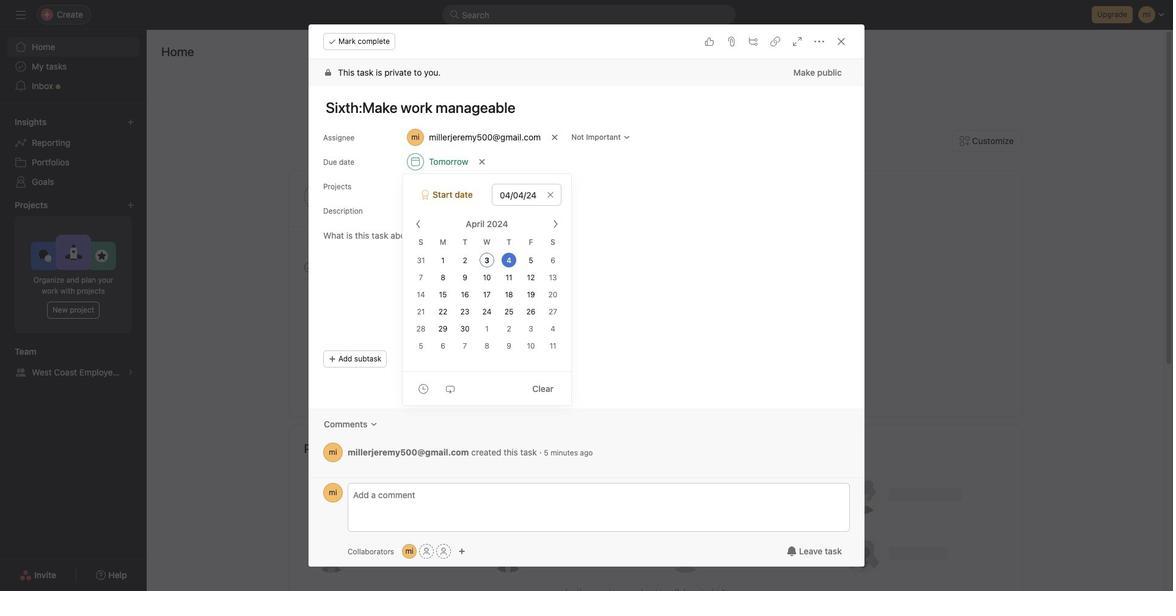 Task type: vqa. For each thing, say whether or not it's contained in the screenshot.
Insights Element
yes



Task type: describe. For each thing, give the bounding box(es) containing it.
1 horizontal spatial add or remove collaborators image
[[458, 548, 466, 556]]

set to repeat image
[[446, 384, 455, 394]]

copy task link image
[[771, 37, 781, 46]]

clear due date image
[[479, 158, 486, 166]]

more actions for this task image
[[815, 37, 825, 46]]

sixth:make work manageable dialog
[[309, 24, 865, 567]]

add subtask image
[[749, 37, 758, 46]]

comments image
[[370, 421, 377, 428]]

prominent image
[[450, 10, 460, 20]]

next month image
[[551, 219, 560, 229]]

full screen image
[[793, 37, 803, 46]]

close task pane image
[[837, 37, 847, 46]]



Task type: locate. For each thing, give the bounding box(es) containing it.
previous month image
[[414, 219, 424, 229]]

add profile photo image
[[304, 182, 333, 211]]

Mark complete checkbox
[[302, 260, 316, 275]]

attachments: add a file to this task,  sixth:make work manageable image
[[727, 37, 736, 46]]

insights element
[[0, 111, 147, 194]]

mark complete image
[[302, 260, 316, 275]]

open user profile image
[[323, 483, 343, 503]]

list item
[[681, 215, 711, 245]]

clear due date image
[[547, 191, 554, 199]]

projects element
[[0, 194, 147, 341]]

add or remove collaborators image
[[402, 545, 417, 559], [458, 548, 466, 556]]

Due date text field
[[492, 184, 562, 206]]

open user profile image
[[323, 443, 343, 463]]

main content
[[309, 59, 865, 478]]

teams element
[[0, 341, 147, 385]]

0 likes. click to like this task image
[[705, 37, 714, 46]]

remove assignee image
[[551, 134, 559, 141]]

Task Name text field
[[315, 94, 850, 122]]

global element
[[0, 30, 147, 103]]

hide sidebar image
[[16, 10, 26, 20]]

add time image
[[419, 384, 428, 394]]

0 horizontal spatial add or remove collaborators image
[[402, 545, 417, 559]]



